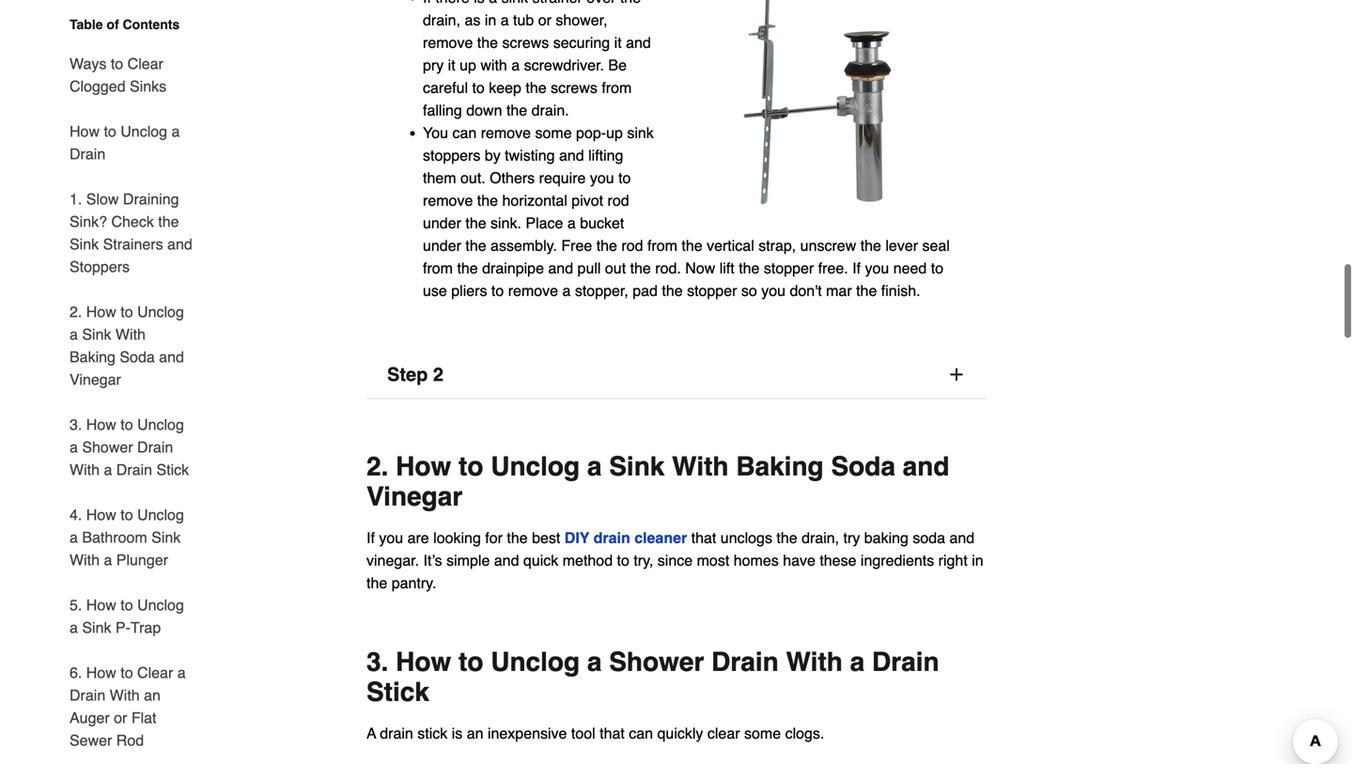 Task type: vqa. For each thing, say whether or not it's contained in the screenshot.
bottom Price
no



Task type: describe. For each thing, give the bounding box(es) containing it.
check
[[111, 213, 154, 230]]

of
[[107, 17, 119, 32]]

drain inside 6. how to clear a drain with an auger or flat sewer rod
[[70, 687, 105, 704]]

1 vertical spatial stick
[[367, 677, 429, 707]]

1 vertical spatial shower
[[609, 647, 704, 677]]

p-
[[116, 619, 131, 636]]

0 horizontal spatial is
[[452, 725, 463, 742]]

screwdriver.
[[524, 57, 604, 74]]

rod.
[[655, 260, 681, 277]]

remove up 'pry'
[[423, 34, 473, 51]]

cleaner
[[635, 529, 687, 547]]

shower,
[[556, 11, 608, 29]]

2. how to unclog a sink with baking soda and vinegar inside table of contents element
[[70, 303, 184, 388]]

flat
[[131, 709, 156, 727]]

careful
[[423, 79, 468, 96]]

with up clogs.
[[786, 647, 843, 677]]

the up now
[[682, 237, 703, 254]]

that inside the that unclogs the drain, try baking soda and vinegar. it's simple and quick method to try, since most homes have these ingredients right in the pantry.
[[691, 529, 717, 547]]

the down bucket
[[597, 237, 617, 254]]

try
[[844, 529, 860, 547]]

pull
[[578, 260, 601, 277]]

them
[[423, 169, 456, 187]]

some inside if there is a sink strainer over the drain, as in a tub or shower, remove the screws securing it and pry it up with a screwdriver. be careful to keep the screws from falling down the drain. you can remove some pop-up sink stoppers by twisting and lifting them out. others require you to remove the horizontal pivot rod under the sink. place a bucket under the assembly. free the rod from the vertical strap, unscrew the lever seal from the drainpipe and pull out the rod. now lift the stopper free. if you need to use pliers to remove a stopper, pad the stopper so you don't mar the finish.
[[535, 124, 572, 142]]

slow
[[86, 190, 119, 208]]

bathroom
[[82, 529, 147, 546]]

step 2
[[387, 364, 444, 386]]

to inside ways to clear clogged sinks
[[111, 55, 123, 72]]

sink.
[[491, 214, 522, 232]]

the up pad
[[630, 260, 651, 277]]

method
[[563, 552, 613, 569]]

the inside 1. slow draining sink? check the sink strainers and stoppers
[[158, 213, 179, 230]]

if for if you are looking for the best diy drain cleaner
[[367, 529, 375, 547]]

vinegar inside 2. how to unclog a sink with baking soda and vinegar link
[[70, 371, 121, 388]]

the up drainpipe
[[466, 237, 487, 254]]

horizontal
[[502, 192, 568, 209]]

you
[[423, 124, 448, 142]]

a
[[367, 725, 376, 742]]

the up drain.
[[526, 79, 547, 96]]

1 vertical spatial screws
[[551, 79, 598, 96]]

pantry.
[[392, 574, 437, 592]]

pop-
[[576, 124, 606, 142]]

ways to clear clogged sinks
[[70, 55, 167, 95]]

pry
[[423, 57, 444, 74]]

1 horizontal spatial 2. how to unclog a sink with baking soda and vinegar
[[367, 452, 950, 512]]

an inside 6. how to clear a drain with an auger or flat sewer rod
[[144, 687, 161, 704]]

vertical
[[707, 237, 755, 254]]

with inside the 4. how to unclog a bathroom sink with a plunger
[[70, 551, 100, 569]]

the down vinegar.
[[367, 574, 387, 592]]

don't
[[790, 282, 822, 300]]

strainer
[[532, 0, 583, 6]]

table of contents
[[70, 17, 180, 32]]

plunger
[[116, 551, 168, 569]]

1 horizontal spatial an
[[467, 725, 484, 742]]

4.
[[70, 506, 82, 524]]

as
[[465, 11, 481, 29]]

sink inside 2. how to unclog a sink with baking soda and vinegar link
[[82, 326, 111, 343]]

the up with
[[477, 34, 498, 51]]

the right lift
[[739, 260, 760, 277]]

out
[[605, 260, 626, 277]]

a inside 5. how to unclog a sink p-trap
[[70, 619, 78, 636]]

sink inside 1. slow draining sink? check the sink strainers and stoppers
[[70, 235, 99, 253]]

contents
[[123, 17, 180, 32]]

to inside the that unclogs the drain, try baking soda and vinegar. it's simple and quick method to try, since most homes have these ingredients right in the pantry.
[[617, 552, 630, 569]]

most
[[697, 552, 730, 569]]

baking
[[864, 529, 909, 547]]

sink up diy drain cleaner link
[[609, 452, 665, 482]]

to inside 6. how to clear a drain with an auger or flat sewer rod
[[121, 664, 133, 681]]

can inside if there is a sink strainer over the drain, as in a tub or shower, remove the screws securing it and pry it up with a screwdriver. be careful to keep the screws from falling down the drain. you can remove some pop-up sink stoppers by twisting and lifting them out. others require you to remove the horizontal pivot rod under the sink. place a bucket under the assembly. free the rod from the vertical strap, unscrew the lever seal from the drainpipe and pull out the rod. now lift the stopper free. if you need to use pliers to remove a stopper, pad the stopper so you don't mar the finish.
[[453, 124, 477, 142]]

remove down drainpipe
[[508, 282, 558, 300]]

tub
[[513, 11, 534, 29]]

how down 2. how to unclog a sink with baking soda and vinegar link
[[86, 416, 116, 433]]

vinegar.
[[367, 552, 419, 569]]

unclog up the inexpensive
[[491, 647, 580, 677]]

drainpipe
[[482, 260, 544, 277]]

3. how to unclog a shower drain with a drain stick inside 3. how to unclog a shower drain with a drain stick link
[[70, 416, 189, 478]]

sink inside 5. how to unclog a sink p-trap
[[82, 619, 111, 636]]

out.
[[461, 169, 486, 187]]

with
[[481, 57, 507, 74]]

unclog down strainers
[[137, 303, 184, 321]]

unclogs
[[721, 529, 773, 547]]

0 vertical spatial screws
[[502, 34, 549, 51]]

1 horizontal spatial some
[[744, 725, 781, 742]]

lift
[[720, 260, 735, 277]]

the right mar
[[856, 282, 877, 300]]

soda inside 2. how to unclog a sink with baking soda and vinegar link
[[120, 348, 155, 366]]

is inside if there is a sink strainer over the drain, as in a tub or shower, remove the screws securing it and pry it up with a screwdriver. be careful to keep the screws from falling down the drain. you can remove some pop-up sink stoppers by twisting and lifting them out. others require you to remove the horizontal pivot rod under the sink. place a bucket under the assembly. free the rod from the vertical strap, unscrew the lever seal from the drainpipe and pull out the rod. now lift the stopper free. if you need to use pliers to remove a stopper, pad the stopper so you don't mar the finish.
[[474, 0, 485, 6]]

how up "stick"
[[396, 647, 451, 677]]

the down out.
[[477, 192, 498, 209]]

with inside 3. how to unclog a shower drain with a drain stick link
[[70, 461, 100, 478]]

assembly.
[[491, 237, 557, 254]]

1 horizontal spatial drain
[[594, 529, 630, 547]]

2. inside table of contents element
[[70, 303, 82, 321]]

in inside if there is a sink strainer over the drain, as in a tub or shower, remove the screws securing it and pry it up with a screwdriver. be careful to keep the screws from falling down the drain. you can remove some pop-up sink stoppers by twisting and lifting them out. others require you to remove the horizontal pivot rod under the sink. place a bucket under the assembly. free the rod from the vertical strap, unscrew the lever seal from the drainpipe and pull out the rod. now lift the stopper free. if you need to use pliers to remove a stopper, pad the stopper so you don't mar the finish.
[[485, 11, 497, 29]]

or inside 6. how to clear a drain with an auger or flat sewer rod
[[114, 709, 127, 727]]

5. how to unclog a sink p-trap link
[[70, 583, 195, 650]]

0 horizontal spatial from
[[423, 260, 453, 277]]

down
[[466, 102, 502, 119]]

have
[[783, 552, 816, 569]]

1 vertical spatial that
[[600, 725, 625, 742]]

2 under from the top
[[423, 237, 461, 254]]

ways
[[70, 55, 107, 72]]

unclog up if you are looking for the best diy drain cleaner
[[491, 452, 580, 482]]

how inside 6. how to clear a drain with an auger or flat sewer rod
[[86, 664, 116, 681]]

1 vertical spatial vinegar
[[367, 482, 463, 512]]

diy
[[565, 529, 590, 547]]

1. slow draining sink? check the sink strainers and stoppers
[[70, 190, 192, 275]]

0 horizontal spatial up
[[460, 57, 476, 74]]

mar
[[826, 282, 852, 300]]

trap
[[131, 619, 161, 636]]

to inside the 4. how to unclog a bathroom sink with a plunger
[[121, 506, 133, 524]]

right
[[939, 552, 968, 569]]

clogs.
[[785, 725, 825, 742]]

quickly
[[657, 725, 703, 742]]

unclog inside how to unclog a drain
[[121, 123, 167, 140]]

stoppers
[[70, 258, 130, 275]]

0 vertical spatial rod
[[608, 192, 629, 209]]

stick inside table of contents element
[[156, 461, 189, 478]]

pivot
[[572, 192, 604, 209]]

remove down them
[[423, 192, 473, 209]]

a inside 6. how to clear a drain with an auger or flat sewer rod
[[177, 664, 186, 681]]

over
[[587, 0, 616, 6]]

use
[[423, 282, 447, 300]]

remove up by
[[481, 124, 531, 142]]

you up finish.
[[865, 260, 889, 277]]

these
[[820, 552, 857, 569]]

1 horizontal spatial sink
[[627, 124, 654, 142]]

0 horizontal spatial drain
[[380, 725, 413, 742]]

that unclogs the drain, try baking soda and vinegar. it's simple and quick method to try, since most homes have these ingredients right in the pantry.
[[367, 529, 984, 592]]

how to unclog a drain
[[70, 123, 180, 163]]

tool
[[571, 725, 596, 742]]

pliers
[[451, 282, 487, 300]]

free.
[[818, 260, 848, 277]]

the right for
[[507, 529, 528, 547]]

draining
[[123, 190, 179, 208]]

2. how to unclog a sink with baking soda and vinegar link
[[70, 289, 195, 402]]

stopper,
[[575, 282, 629, 300]]

since
[[658, 552, 693, 569]]



Task type: locate. For each thing, give the bounding box(es) containing it.
0 vertical spatial that
[[691, 529, 717, 547]]

soda up try
[[831, 452, 896, 482]]

1 horizontal spatial 3. how to unclog a shower drain with a drain stick
[[367, 647, 940, 707]]

0 vertical spatial 3. how to unclog a shower drain with a drain stick
[[70, 416, 189, 478]]

you up vinegar.
[[379, 529, 403, 547]]

to inside 5. how to unclog a sink p-trap
[[121, 596, 133, 614]]

screws down screwdriver.
[[551, 79, 598, 96]]

sink inside the 4. how to unclog a bathroom sink with a plunger
[[151, 529, 181, 546]]

5.
[[70, 596, 82, 614]]

baking up unclogs
[[736, 452, 824, 482]]

0 vertical spatial 2.
[[70, 303, 82, 321]]

and inside 1. slow draining sink? check the sink strainers and stoppers
[[167, 235, 192, 253]]

sink up plunger
[[151, 529, 181, 546]]

unscrew
[[800, 237, 856, 254]]

or left flat
[[114, 709, 127, 727]]

strap,
[[759, 237, 796, 254]]

lifting
[[588, 147, 624, 164]]

are
[[408, 529, 429, 547]]

5. how to unclog a sink p-trap
[[70, 596, 184, 636]]

the up have
[[777, 529, 798, 547]]

0 vertical spatial stick
[[156, 461, 189, 478]]

it right 'pry'
[[448, 57, 456, 74]]

1 horizontal spatial can
[[629, 725, 653, 742]]

0 vertical spatial or
[[538, 11, 552, 29]]

0 horizontal spatial that
[[600, 725, 625, 742]]

1 horizontal spatial if
[[423, 0, 431, 6]]

so
[[741, 282, 757, 300]]

how inside the 4. how to unclog a bathroom sink with a plunger
[[86, 506, 116, 524]]

securing
[[553, 34, 610, 51]]

sinks
[[130, 78, 167, 95]]

0 horizontal spatial 2. how to unclog a sink with baking soda and vinegar
[[70, 303, 184, 388]]

1.
[[70, 190, 82, 208]]

auger
[[70, 709, 110, 727]]

sink pop-up stopper assembly. image
[[677, 0, 968, 218]]

it's
[[423, 552, 442, 569]]

by
[[485, 147, 501, 164]]

1 vertical spatial clear
[[137, 664, 173, 681]]

to
[[111, 55, 123, 72], [472, 79, 485, 96], [104, 123, 116, 140], [619, 169, 631, 187], [931, 260, 944, 277], [491, 282, 504, 300], [121, 303, 133, 321], [121, 416, 133, 433], [459, 452, 484, 482], [121, 506, 133, 524], [617, 552, 630, 569], [121, 596, 133, 614], [459, 647, 484, 677], [121, 664, 133, 681]]

0 vertical spatial 2. how to unclog a sink with baking soda and vinegar
[[70, 303, 184, 388]]

drain right a
[[380, 725, 413, 742]]

shower up '4.' on the left bottom of page
[[82, 438, 133, 456]]

falling
[[423, 102, 462, 119]]

require
[[539, 169, 586, 187]]

from up rod.
[[648, 237, 678, 254]]

ways to clear clogged sinks link
[[70, 41, 195, 109]]

drain inside how to unclog a drain
[[70, 145, 105, 163]]

sink down the sink?
[[70, 235, 99, 253]]

screws down tub
[[502, 34, 549, 51]]

0 vertical spatial under
[[423, 214, 461, 232]]

unclog inside the 4. how to unclog a bathroom sink with a plunger
[[137, 506, 184, 524]]

you
[[590, 169, 614, 187], [865, 260, 889, 277], [762, 282, 786, 300], [379, 529, 403, 547]]

clear
[[708, 725, 740, 742]]

1 vertical spatial 3. how to unclog a shower drain with a drain stick
[[367, 647, 940, 707]]

you down lifting
[[590, 169, 614, 187]]

place
[[526, 214, 563, 232]]

vinegar up are
[[367, 482, 463, 512]]

with up flat
[[110, 687, 140, 704]]

2 horizontal spatial if
[[853, 260, 861, 277]]

0 horizontal spatial screws
[[502, 34, 549, 51]]

1 horizontal spatial or
[[538, 11, 552, 29]]

0 horizontal spatial drain,
[[423, 11, 461, 29]]

or down 'strainer'
[[538, 11, 552, 29]]

unclog down sinks on the left top of page
[[121, 123, 167, 140]]

sink left 'p-'
[[82, 619, 111, 636]]

1 vertical spatial drain,
[[802, 529, 839, 547]]

6. how to clear a drain with an auger or flat sewer rod link
[[70, 650, 195, 763]]

the down rod.
[[662, 282, 683, 300]]

2 horizontal spatial from
[[648, 237, 678, 254]]

others
[[490, 169, 535, 187]]

with inside 2. how to unclog a sink with baking soda and vinegar link
[[116, 326, 146, 343]]

1 horizontal spatial stopper
[[764, 260, 814, 277]]

some right clear
[[744, 725, 781, 742]]

the
[[620, 0, 641, 6], [477, 34, 498, 51], [526, 79, 547, 96], [507, 102, 527, 119], [477, 192, 498, 209], [158, 213, 179, 230], [466, 214, 487, 232], [466, 237, 487, 254], [597, 237, 617, 254], [682, 237, 703, 254], [861, 237, 882, 254], [457, 260, 478, 277], [630, 260, 651, 277], [739, 260, 760, 277], [662, 282, 683, 300], [856, 282, 877, 300], [507, 529, 528, 547], [777, 529, 798, 547], [367, 574, 387, 592]]

table
[[70, 17, 103, 32]]

seal
[[923, 237, 950, 254]]

with down stoppers at the top left of page
[[116, 326, 146, 343]]

1 vertical spatial up
[[606, 124, 623, 142]]

or
[[538, 11, 552, 29], [114, 709, 127, 727]]

how right 6.
[[86, 664, 116, 681]]

how up are
[[396, 452, 451, 482]]

the down draining at the top of the page
[[158, 213, 179, 230]]

1 under from the top
[[423, 214, 461, 232]]

0 horizontal spatial vinegar
[[70, 371, 121, 388]]

1 vertical spatial 2.
[[367, 452, 389, 482]]

if for if there is a sink strainer over the drain, as in a tub or shower, remove the screws securing it and pry it up with a screwdriver. be careful to keep the screws from falling down the drain. you can remove some pop-up sink stoppers by twisting and lifting them out. others require you to remove the horizontal pivot rod under the sink. place a bucket under the assembly. free the rod from the vertical strap, unscrew the lever seal from the drainpipe and pull out the rod. now lift the stopper free. if you need to use pliers to remove a stopper, pad the stopper so you don't mar the finish.
[[423, 0, 431, 6]]

there
[[435, 0, 470, 6]]

if left there
[[423, 0, 431, 6]]

1 vertical spatial is
[[452, 725, 463, 742]]

for
[[485, 529, 503, 547]]

1 vertical spatial rod
[[622, 237, 643, 254]]

sink
[[70, 235, 99, 253], [82, 326, 111, 343], [609, 452, 665, 482], [151, 529, 181, 546], [82, 619, 111, 636]]

some down drain.
[[535, 124, 572, 142]]

0 vertical spatial drain,
[[423, 11, 461, 29]]

sink
[[502, 0, 528, 6], [627, 124, 654, 142]]

twisting
[[505, 147, 555, 164]]

the down keep
[[507, 102, 527, 119]]

a
[[489, 0, 497, 6], [501, 11, 509, 29], [512, 57, 520, 74], [172, 123, 180, 140], [568, 214, 576, 232], [563, 282, 571, 300], [70, 326, 78, 343], [70, 438, 78, 456], [587, 452, 602, 482], [104, 461, 112, 478], [70, 529, 78, 546], [104, 551, 112, 569], [70, 619, 78, 636], [587, 647, 602, 677], [850, 647, 865, 677], [177, 664, 186, 681]]

1 horizontal spatial in
[[972, 552, 984, 569]]

clear inside ways to clear clogged sinks
[[127, 55, 163, 72]]

if right free.
[[853, 260, 861, 277]]

baking inside table of contents element
[[70, 348, 116, 366]]

0 horizontal spatial shower
[[82, 438, 133, 456]]

1 vertical spatial if
[[853, 260, 861, 277]]

step
[[387, 364, 428, 386]]

0 vertical spatial an
[[144, 687, 161, 704]]

drain up the method
[[594, 529, 630, 547]]

4. how to unclog a bathroom sink with a plunger
[[70, 506, 184, 569]]

0 horizontal spatial stopper
[[687, 282, 737, 300]]

1 horizontal spatial soda
[[831, 452, 896, 482]]

0 horizontal spatial 3.
[[70, 416, 82, 433]]

0 horizontal spatial it
[[448, 57, 456, 74]]

is right "stick"
[[452, 725, 463, 742]]

0 vertical spatial clear
[[127, 55, 163, 72]]

stopper down now
[[687, 282, 737, 300]]

2. how to unclog a sink with baking soda and vinegar up "cleaner" at bottom
[[367, 452, 950, 512]]

0 horizontal spatial baking
[[70, 348, 116, 366]]

drain, up the these
[[802, 529, 839, 547]]

under up use
[[423, 237, 461, 254]]

rod up bucket
[[608, 192, 629, 209]]

shower up quickly at the bottom of the page
[[609, 647, 704, 677]]

0 vertical spatial is
[[474, 0, 485, 6]]

1 vertical spatial under
[[423, 237, 461, 254]]

unclog inside 5. how to unclog a sink p-trap
[[137, 596, 184, 614]]

free
[[561, 237, 592, 254]]

0 vertical spatial shower
[[82, 438, 133, 456]]

2 vertical spatial if
[[367, 529, 375, 547]]

0 horizontal spatial some
[[535, 124, 572, 142]]

0 vertical spatial 3.
[[70, 416, 82, 433]]

how inside 5. how to unclog a sink p-trap
[[86, 596, 116, 614]]

0 vertical spatial can
[[453, 124, 477, 142]]

1 vertical spatial stopper
[[687, 282, 737, 300]]

is up as
[[474, 0, 485, 6]]

clear inside 6. how to clear a drain with an auger or flat sewer rod
[[137, 664, 173, 681]]

1 horizontal spatial is
[[474, 0, 485, 6]]

0 horizontal spatial soda
[[120, 348, 155, 366]]

3. how to unclog a shower drain with a drain stick up quickly at the bottom of the page
[[367, 647, 940, 707]]

unclog down 2. how to unclog a sink with baking soda and vinegar link
[[137, 416, 184, 433]]

a drain stick is an inexpensive tool that can quickly clear some clogs.
[[367, 725, 825, 742]]

0 vertical spatial some
[[535, 124, 572, 142]]

3. up '4.' on the left bottom of page
[[70, 416, 82, 433]]

plus image
[[947, 365, 966, 384]]

the left lever
[[861, 237, 882, 254]]

it
[[614, 34, 622, 51], [448, 57, 456, 74]]

6.
[[70, 664, 82, 681]]

3. how to unclog a shower drain with a drain stick link
[[70, 402, 195, 493]]

1 horizontal spatial vinegar
[[367, 482, 463, 512]]

0 horizontal spatial stick
[[156, 461, 189, 478]]

baking
[[70, 348, 116, 366], [736, 452, 824, 482]]

with down the "bathroom"
[[70, 551, 100, 569]]

table of contents element
[[55, 15, 195, 764]]

the up pliers on the left top of the page
[[457, 260, 478, 277]]

6. how to clear a drain with an auger or flat sewer rod
[[70, 664, 186, 749]]

the right over
[[620, 0, 641, 6]]

1 vertical spatial 2. how to unclog a sink with baking soda and vinegar
[[367, 452, 950, 512]]

can
[[453, 124, 477, 142], [629, 725, 653, 742]]

in right right
[[972, 552, 984, 569]]

0 vertical spatial from
[[602, 79, 632, 96]]

in
[[485, 11, 497, 29], [972, 552, 984, 569]]

1 vertical spatial 3.
[[367, 647, 389, 677]]

1 horizontal spatial shower
[[609, 647, 704, 677]]

an right "stick"
[[467, 725, 484, 742]]

strainers
[[103, 235, 163, 253]]

in inside the that unclogs the drain, try baking soda and vinegar. it's simple and quick method to try, since most homes have these ingredients right in the pantry.
[[972, 552, 984, 569]]

keep
[[489, 79, 522, 96]]

you right so
[[762, 282, 786, 300]]

0 horizontal spatial in
[[485, 11, 497, 29]]

an
[[144, 687, 161, 704], [467, 725, 484, 742]]

clear down trap
[[137, 664, 173, 681]]

1 vertical spatial baking
[[736, 452, 824, 482]]

1 vertical spatial in
[[972, 552, 984, 569]]

if you are looking for the best diy drain cleaner
[[367, 529, 687, 547]]

a inside how to unclog a drain
[[172, 123, 180, 140]]

ingredients
[[861, 552, 934, 569]]

that up most
[[691, 529, 717, 547]]

stick
[[156, 461, 189, 478], [367, 677, 429, 707]]

sink down stoppers at the top left of page
[[82, 326, 111, 343]]

0 vertical spatial baking
[[70, 348, 116, 366]]

2. how to unclog a sink with baking soda and vinegar down stoppers at the top left of page
[[70, 303, 184, 388]]

drain
[[594, 529, 630, 547], [380, 725, 413, 742]]

try,
[[634, 552, 654, 569]]

how down stoppers at the top left of page
[[86, 303, 116, 321]]

under
[[423, 214, 461, 232], [423, 237, 461, 254]]

3. up a
[[367, 647, 389, 677]]

sink?
[[70, 213, 107, 230]]

from up use
[[423, 260, 453, 277]]

how right 5.
[[86, 596, 116, 614]]

if up vinegar.
[[367, 529, 375, 547]]

quick
[[523, 552, 559, 569]]

unclog up trap
[[137, 596, 184, 614]]

is
[[474, 0, 485, 6], [452, 725, 463, 742]]

that right tool
[[600, 725, 625, 742]]

1 horizontal spatial baking
[[736, 452, 824, 482]]

4. how to unclog a bathroom sink with a plunger link
[[70, 493, 195, 583]]

vinegar
[[70, 371, 121, 388], [367, 482, 463, 512]]

0 vertical spatial it
[[614, 34, 622, 51]]

0 horizontal spatial can
[[453, 124, 477, 142]]

it up be
[[614, 34, 622, 51]]

sink right pop-
[[627, 124, 654, 142]]

unclog
[[121, 123, 167, 140], [137, 303, 184, 321], [137, 416, 184, 433], [491, 452, 580, 482], [137, 506, 184, 524], [137, 596, 184, 614], [491, 647, 580, 677]]

0 vertical spatial stopper
[[764, 260, 814, 277]]

3. how to unclog a shower drain with a drain stick
[[70, 416, 189, 478], [367, 647, 940, 707]]

0 horizontal spatial if
[[367, 529, 375, 547]]

drain
[[70, 145, 105, 163], [137, 438, 173, 456], [116, 461, 152, 478], [712, 647, 779, 677], [872, 647, 940, 677], [70, 687, 105, 704]]

1 horizontal spatial it
[[614, 34, 622, 51]]

up up lifting
[[606, 124, 623, 142]]

0 horizontal spatial or
[[114, 709, 127, 727]]

in right as
[[485, 11, 497, 29]]

with up "cleaner" at bottom
[[672, 452, 729, 482]]

1 horizontal spatial 3.
[[367, 647, 389, 677]]

0 horizontal spatial sink
[[502, 0, 528, 6]]

drain, down there
[[423, 11, 461, 29]]

stick up 4. how to unclog a bathroom sink with a plunger link
[[156, 461, 189, 478]]

if there is a sink strainer over the drain, as in a tub or shower, remove the screws securing it and pry it up with a screwdriver. be careful to keep the screws from falling down the drain. you can remove some pop-up sink stoppers by twisting and lifting them out. others require you to remove the horizontal pivot rod under the sink. place a bucket under the assembly. free the rod from the vertical strap, unscrew the lever seal from the drainpipe and pull out the rod. now lift the stopper free. if you need to use pliers to remove a stopper, pad the stopper so you don't mar the finish.
[[423, 0, 950, 300]]

stick
[[418, 725, 448, 742]]

1 horizontal spatial from
[[602, 79, 632, 96]]

clogged
[[70, 78, 126, 95]]

1 horizontal spatial 2.
[[367, 452, 389, 482]]

can up stoppers
[[453, 124, 477, 142]]

0 horizontal spatial 2.
[[70, 303, 82, 321]]

0 vertical spatial sink
[[502, 0, 528, 6]]

how right '4.' on the left bottom of page
[[86, 506, 116, 524]]

drain, inside the that unclogs the drain, try baking soda and vinegar. it's simple and quick method to try, since most homes have these ingredients right in the pantry.
[[802, 529, 839, 547]]

0 vertical spatial drain
[[594, 529, 630, 547]]

0 horizontal spatial an
[[144, 687, 161, 704]]

sewer
[[70, 732, 112, 749]]

1 vertical spatial can
[[629, 725, 653, 742]]

an up flat
[[144, 687, 161, 704]]

or inside if there is a sink strainer over the drain, as in a tub or shower, remove the screws securing it and pry it up with a screwdriver. be careful to keep the screws from falling down the drain. you can remove some pop-up sink stoppers by twisting and lifting them out. others require you to remove the horizontal pivot rod under the sink. place a bucket under the assembly. free the rod from the vertical strap, unscrew the lever seal from the drainpipe and pull out the rod. now lift the stopper free. if you need to use pliers to remove a stopper, pad the stopper so you don't mar the finish.
[[538, 11, 552, 29]]

the left sink.
[[466, 214, 487, 232]]

up left with
[[460, 57, 476, 74]]

to inside how to unclog a drain
[[104, 123, 116, 140]]

step 2 button
[[367, 351, 987, 399]]

1 vertical spatial it
[[448, 57, 456, 74]]

up
[[460, 57, 476, 74], [606, 124, 623, 142]]

0 vertical spatial up
[[460, 57, 476, 74]]

0 vertical spatial vinegar
[[70, 371, 121, 388]]

lever
[[886, 237, 918, 254]]

3. inside table of contents element
[[70, 416, 82, 433]]

inexpensive
[[488, 725, 567, 742]]

0 horizontal spatial 3. how to unclog a shower drain with a drain stick
[[70, 416, 189, 478]]

stopper down the strap, at the right top of page
[[764, 260, 814, 277]]

3. how to unclog a shower drain with a drain stick up '4.' on the left bottom of page
[[70, 416, 189, 478]]

1 horizontal spatial that
[[691, 529, 717, 547]]

2 vertical spatial from
[[423, 260, 453, 277]]

how inside how to unclog a drain
[[70, 123, 100, 140]]

vinegar up 3. how to unclog a shower drain with a drain stick link
[[70, 371, 121, 388]]

1 vertical spatial or
[[114, 709, 127, 727]]

drain, inside if there is a sink strainer over the drain, as in a tub or shower, remove the screws securing it and pry it up with a screwdriver. be careful to keep the screws from falling down the drain. you can remove some pop-up sink stoppers by twisting and lifting them out. others require you to remove the horizontal pivot rod under the sink. place a bucket under the assembly. free the rod from the vertical strap, unscrew the lever seal from the drainpipe and pull out the rod. now lift the stopper free. if you need to use pliers to remove a stopper, pad the stopper so you don't mar the finish.
[[423, 11, 461, 29]]

rod up out
[[622, 237, 643, 254]]

can left quickly at the bottom of the page
[[629, 725, 653, 742]]

with inside 6. how to clear a drain with an auger or flat sewer rod
[[110, 687, 140, 704]]

best
[[532, 529, 561, 547]]

2. how to unclog a sink with baking soda and vinegar
[[70, 303, 184, 388], [367, 452, 950, 512]]

1 vertical spatial an
[[467, 725, 484, 742]]

from
[[602, 79, 632, 96], [648, 237, 678, 254], [423, 260, 453, 277]]

remove
[[423, 34, 473, 51], [481, 124, 531, 142], [423, 192, 473, 209], [508, 282, 558, 300]]

0 vertical spatial soda
[[120, 348, 155, 366]]

1 horizontal spatial screws
[[551, 79, 598, 96]]

shower inside 3. how to unclog a shower drain with a drain stick link
[[82, 438, 133, 456]]

shower
[[82, 438, 133, 456], [609, 647, 704, 677]]

from down be
[[602, 79, 632, 96]]

with up '4.' on the left bottom of page
[[70, 461, 100, 478]]

0 vertical spatial in
[[485, 11, 497, 29]]

looking
[[433, 529, 481, 547]]

how to unclog a drain link
[[70, 109, 195, 177]]

1 vertical spatial soda
[[831, 452, 896, 482]]

simple
[[447, 552, 490, 569]]

need
[[894, 260, 927, 277]]

how down clogged at the top left
[[70, 123, 100, 140]]



